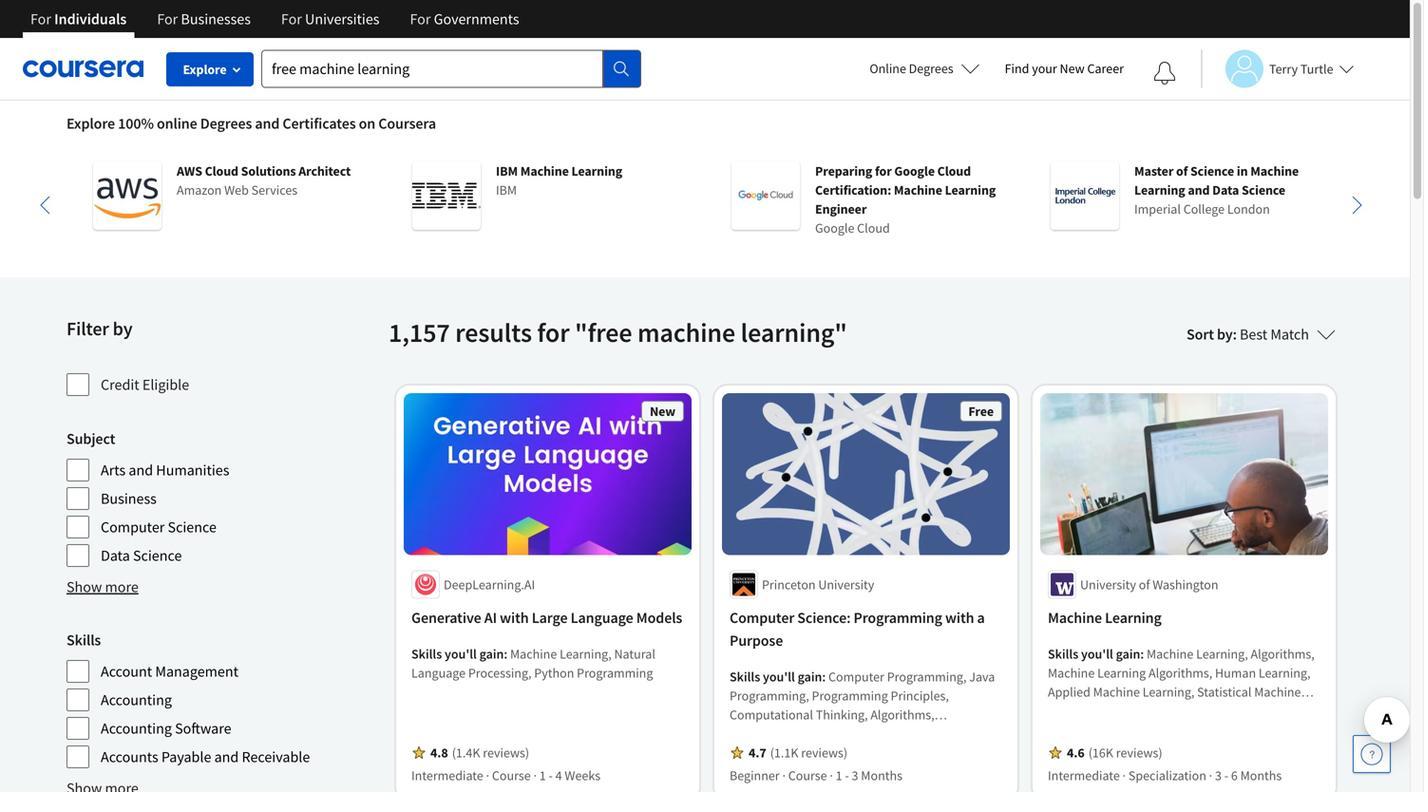 Task type: locate. For each thing, give the bounding box(es) containing it.
computer down business
[[101, 518, 165, 537]]

science
[[1191, 163, 1235, 180], [1242, 182, 1286, 199], [168, 518, 217, 537], [133, 546, 182, 565], [948, 764, 991, 781]]

1 vertical spatial programming,
[[730, 687, 809, 705]]

for
[[30, 10, 51, 29], [157, 10, 178, 29], [281, 10, 302, 29], [410, 10, 431, 29]]

logic,
[[816, 726, 849, 743]]

· down the (1.1k
[[783, 767, 786, 784]]

generative ai with large language models
[[411, 609, 683, 628]]

and up college
[[1188, 182, 1210, 199]]

critical
[[779, 745, 818, 762]]

accounting for accounting software
[[101, 719, 172, 738]]

1 horizontal spatial explore
[[183, 61, 227, 78]]

2 horizontal spatial cloud
[[938, 163, 971, 180]]

3 · from the left
[[783, 767, 786, 784]]

2 horizontal spatial gain
[[1116, 646, 1141, 663]]

computer inside subject group
[[101, 518, 165, 537]]

1 horizontal spatial gain
[[798, 668, 822, 686]]

1 vertical spatial of
[[1139, 576, 1150, 593]]

course
[[492, 767, 531, 784], [789, 767, 827, 784]]

2 - from the left
[[845, 767, 849, 784]]

3 reviews) from the left
[[1116, 745, 1163, 762]]

computer for science:
[[730, 609, 795, 628]]

3 left 6
[[1215, 767, 1222, 784]]

: left best
[[1233, 325, 1237, 344]]

for for businesses
[[157, 10, 178, 29]]

explore
[[183, 61, 227, 78], [67, 114, 115, 133]]

0 vertical spatial for
[[875, 163, 892, 180]]

1 vertical spatial ibm
[[496, 182, 517, 199]]

programming right the science:
[[854, 609, 943, 628]]

2 computational from the top
[[730, 726, 813, 743]]

1 · from the left
[[486, 767, 489, 784]]

payable
[[161, 748, 211, 767]]

1 course from the left
[[492, 767, 531, 784]]

2 horizontal spatial skills you'll gain :
[[1048, 646, 1147, 663]]

subject group
[[67, 428, 377, 568]]

explore left '100%'
[[67, 114, 115, 133]]

1 horizontal spatial for
[[875, 163, 892, 180]]

accounting down account at bottom
[[101, 691, 172, 710]]

0 horizontal spatial -
[[549, 767, 553, 784]]

months right 6
[[1241, 767, 1282, 784]]

and down software
[[214, 748, 239, 767]]

4.7
[[749, 745, 767, 762]]

computer science: programming with a purpose
[[730, 609, 985, 650]]

thinking, up logic, on the right
[[816, 707, 868, 724]]

1 horizontal spatial data
[[1213, 182, 1239, 199]]

1 reviews) from the left
[[483, 745, 529, 762]]

machine learning link
[[1048, 607, 1321, 630]]

and right arts
[[129, 461, 153, 480]]

0 horizontal spatial you'll
[[445, 646, 477, 663]]

gain up processing,
[[480, 646, 504, 663]]

·
[[486, 767, 489, 784], [534, 767, 537, 784], [783, 767, 786, 784], [830, 767, 833, 784], [1123, 767, 1126, 784], [1209, 767, 1213, 784]]

3 right problem at the right of the page
[[852, 767, 859, 784]]

0 horizontal spatial degrees
[[200, 114, 252, 133]]

1 intermediate from the left
[[411, 767, 484, 784]]

new
[[1060, 60, 1085, 77], [650, 403, 676, 420]]

you'll down 'purpose'
[[763, 668, 795, 686]]

gain down the science:
[[798, 668, 822, 686]]

and inside master of science in machine learning and data science imperial college london
[[1188, 182, 1210, 199]]

programming up logic, on the right
[[812, 687, 888, 705]]

amazon
[[177, 182, 222, 199]]

:
[[1233, 325, 1237, 344], [504, 646, 508, 663], [1141, 646, 1144, 663], [822, 668, 826, 686]]

you'll down machine learning
[[1081, 646, 1114, 663]]

gain for with
[[798, 668, 822, 686]]

machine inside ibm machine learning ibm
[[521, 163, 569, 180]]

None search field
[[261, 50, 641, 88]]

skills you'll gain : down 'purpose'
[[730, 668, 829, 686]]

0 horizontal spatial language
[[411, 665, 466, 682]]

3 for from the left
[[281, 10, 302, 29]]

0 vertical spatial accounting
[[101, 691, 172, 710]]

0 horizontal spatial gain
[[480, 646, 504, 663]]

programming, up principles,
[[887, 668, 967, 686]]

1 with from the left
[[500, 609, 529, 628]]

2 intermediate from the left
[[1048, 767, 1120, 784]]

beginner
[[730, 767, 780, 784]]

computer programming, java programming, programming principles, computational thinking, algorithms, computational logic, theoretical computer science, critical thinking, mathematical theory & analysis, problem solving, computer science
[[730, 668, 995, 781]]

reviews) up intermediate · course · 1 - 4 weeks
[[483, 745, 529, 762]]

with inside computer science: programming with a purpose
[[946, 609, 975, 628]]

of inside master of science in machine learning and data science imperial college london
[[1176, 163, 1188, 180]]

and
[[255, 114, 280, 133], [1188, 182, 1210, 199], [129, 461, 153, 480], [214, 748, 239, 767]]

arts
[[101, 461, 126, 480]]

of right master
[[1176, 163, 1188, 180]]

find
[[1005, 60, 1030, 77]]

for left individuals
[[30, 10, 51, 29]]

solving,
[[842, 764, 887, 781]]

1 horizontal spatial months
[[1241, 767, 1282, 784]]

- left the 4
[[549, 767, 553, 784]]

language inside machine learning, natural language processing, python programming
[[411, 665, 466, 682]]

of for washington
[[1139, 576, 1150, 593]]

of left washington
[[1139, 576, 1150, 593]]

receivable
[[242, 748, 310, 767]]

amazon web services image
[[93, 162, 162, 230]]

1 vertical spatial language
[[411, 665, 466, 682]]

machine
[[638, 316, 736, 349]]

0 vertical spatial data
[[1213, 182, 1239, 199]]

data inside subject group
[[101, 546, 130, 565]]

1 horizontal spatial google
[[895, 163, 935, 180]]

by right sort
[[1217, 325, 1233, 344]]

thinking,
[[816, 707, 868, 724], [820, 745, 873, 762]]

1 vertical spatial computational
[[730, 726, 813, 743]]

0 horizontal spatial reviews)
[[483, 745, 529, 762]]

1 horizontal spatial 3
[[1215, 767, 1222, 784]]

services
[[251, 182, 298, 199]]

1 horizontal spatial skills you'll gain :
[[730, 668, 829, 686]]

science:
[[798, 609, 851, 628]]

months down mathematical at right bottom
[[861, 767, 903, 784]]

of
[[1176, 163, 1188, 180], [1139, 576, 1150, 593]]

1 3 from the left
[[852, 767, 859, 784]]

· left the 4
[[534, 767, 537, 784]]

language
[[571, 609, 634, 628], [411, 665, 466, 682]]

for up what do you want to learn? text box
[[410, 10, 431, 29]]

terry turtle
[[1270, 60, 1334, 77]]

1 for programming
[[836, 767, 843, 784]]

your
[[1032, 60, 1057, 77]]

degrees
[[909, 60, 954, 77], [200, 114, 252, 133]]

skills
[[67, 631, 101, 650], [411, 646, 442, 663], [1048, 646, 1079, 663], [730, 668, 760, 686]]

reviews) for programming
[[801, 745, 848, 762]]

machine inside machine learning, natural language processing, python programming
[[510, 646, 557, 663]]

0 horizontal spatial new
[[650, 403, 676, 420]]

university up the science:
[[819, 576, 875, 593]]

0 horizontal spatial of
[[1139, 576, 1150, 593]]

1 horizontal spatial new
[[1060, 60, 1085, 77]]

1 horizontal spatial programming,
[[887, 668, 967, 686]]

for up certification: on the right of the page
[[875, 163, 892, 180]]

programming down natural
[[577, 665, 653, 682]]

1 down logic, on the right
[[836, 767, 843, 784]]

1 - from the left
[[549, 767, 553, 784]]

explore for explore
[[183, 61, 227, 78]]

course down 4.8 (1.4k reviews)
[[492, 767, 531, 784]]

language down generative
[[411, 665, 466, 682]]

a
[[977, 609, 985, 628]]

find your new career
[[1005, 60, 1124, 77]]

- for programming
[[845, 767, 849, 784]]

science inside computer programming, java programming, programming principles, computational thinking, algorithms, computational logic, theoretical computer science, critical thinking, mathematical theory & analysis, problem solving, computer science
[[948, 764, 991, 781]]

course for science:
[[789, 767, 827, 784]]

accounts
[[101, 748, 158, 767]]

accounting for accounting
[[101, 691, 172, 710]]

1 horizontal spatial with
[[946, 609, 975, 628]]

skills down generative
[[411, 646, 442, 663]]

1 vertical spatial new
[[650, 403, 676, 420]]

1 for with
[[540, 767, 546, 784]]

· down 4.8 (1.4k reviews)
[[486, 767, 489, 784]]

4.8
[[430, 745, 448, 762]]

2 1 from the left
[[836, 767, 843, 784]]

intermediate for machine
[[1048, 767, 1120, 784]]

months for science:
[[861, 767, 903, 784]]

: up logic, on the right
[[822, 668, 826, 686]]

data up more
[[101, 546, 130, 565]]

reviews) up intermediate · specialization · 3 - 6 months
[[1116, 745, 1163, 762]]

with
[[500, 609, 529, 628], [946, 609, 975, 628]]

computer up 'purpose'
[[730, 609, 795, 628]]

0 horizontal spatial google
[[815, 220, 855, 237]]

skills you'll gain : down machine learning
[[1048, 646, 1147, 663]]

credit eligible
[[101, 375, 189, 394]]

4 for from the left
[[410, 10, 431, 29]]

1 accounting from the top
[[101, 691, 172, 710]]

science down theory
[[948, 764, 991, 781]]

university up machine learning
[[1081, 576, 1137, 593]]

explore inside "popup button"
[[183, 61, 227, 78]]

· down the 4.6 (16k reviews)
[[1123, 767, 1126, 784]]

for left universities
[[281, 10, 302, 29]]

2 horizontal spatial reviews)
[[1116, 745, 1163, 762]]

0 vertical spatial computational
[[730, 707, 813, 724]]

turtle
[[1301, 60, 1334, 77]]

- for with
[[549, 767, 553, 784]]

new right your on the right top of page
[[1060, 60, 1085, 77]]

6 · from the left
[[1209, 767, 1213, 784]]

google down engineer at top
[[815, 220, 855, 237]]

and up the solutions
[[255, 114, 280, 133]]

0 vertical spatial degrees
[[909, 60, 954, 77]]

for left "free
[[537, 316, 570, 349]]

1,157 results for "free machine learning"
[[389, 316, 847, 349]]

1 vertical spatial explore
[[67, 114, 115, 133]]

with left a
[[946, 609, 975, 628]]

accounting
[[101, 691, 172, 710], [101, 719, 172, 738]]

skills you'll gain : for computer science: programming with a purpose
[[730, 668, 829, 686]]

google right preparing
[[895, 163, 935, 180]]

online
[[870, 60, 906, 77]]

0 vertical spatial programming
[[854, 609, 943, 628]]

computer inside computer science: programming with a purpose
[[730, 609, 795, 628]]

0 vertical spatial google
[[895, 163, 935, 180]]

machine inside master of science in machine learning and data science imperial college london
[[1251, 163, 1299, 180]]

2 for from the left
[[157, 10, 178, 29]]

gain for large
[[480, 646, 504, 663]]

thinking, down logic, on the right
[[820, 745, 873, 762]]

computer down computer science: programming with a purpose at the bottom right
[[829, 668, 885, 686]]

2 months from the left
[[1241, 767, 1282, 784]]

coursera image
[[23, 53, 143, 84]]

programming, down 'purpose'
[[730, 687, 809, 705]]

0 horizontal spatial 3
[[852, 767, 859, 784]]

0 horizontal spatial university
[[819, 576, 875, 593]]

1 horizontal spatial cloud
[[857, 220, 890, 237]]

learning inside 'preparing for google cloud certification: machine learning engineer google cloud'
[[945, 182, 996, 199]]

2 horizontal spatial -
[[1225, 767, 1229, 784]]

ibm image
[[412, 162, 481, 230]]

0 horizontal spatial for
[[537, 316, 570, 349]]

1 vertical spatial for
[[537, 316, 570, 349]]

machine
[[521, 163, 569, 180], [1251, 163, 1299, 180], [894, 182, 943, 199], [1048, 609, 1102, 628], [510, 646, 557, 663]]

gain down machine learning
[[1116, 646, 1141, 663]]

reviews)
[[483, 745, 529, 762], [801, 745, 848, 762], [1116, 745, 1163, 762]]

skills you'll gain : down generative
[[411, 646, 510, 663]]

2 vertical spatial programming
[[812, 687, 888, 705]]

2 university from the left
[[1081, 576, 1137, 593]]

for for governments
[[410, 10, 431, 29]]

skills down machine learning
[[1048, 646, 1079, 663]]

you'll down generative
[[445, 646, 477, 663]]

1 computational from the top
[[730, 707, 813, 724]]

skills you'll gain :
[[411, 646, 510, 663], [1048, 646, 1147, 663], [730, 668, 829, 686]]

preparing for google cloud certification: machine learning engineer google cloud
[[815, 163, 996, 237]]

2 course from the left
[[789, 767, 827, 784]]

natural
[[614, 646, 656, 663]]

course down 4.7 (1.1k reviews)
[[789, 767, 827, 784]]

1 months from the left
[[861, 767, 903, 784]]

- right problem at the right of the page
[[845, 767, 849, 784]]

intermediate
[[411, 767, 484, 784], [1048, 767, 1120, 784]]

0 vertical spatial thinking,
[[816, 707, 868, 724]]

0 horizontal spatial skills you'll gain :
[[411, 646, 510, 663]]

for left businesses
[[157, 10, 178, 29]]

for individuals
[[30, 10, 127, 29]]

analysis,
[[741, 764, 789, 781]]

0 vertical spatial ibm
[[496, 163, 518, 180]]

new down the machine
[[650, 403, 676, 420]]

skills up account at bottom
[[67, 631, 101, 650]]

aws
[[177, 163, 202, 180]]

certification:
[[815, 182, 892, 199]]

6
[[1231, 767, 1238, 784]]

data down in
[[1213, 182, 1239, 199]]

· left 6
[[1209, 767, 1213, 784]]

1 horizontal spatial -
[[845, 767, 849, 784]]

intermediate down 4.8
[[411, 767, 484, 784]]

data science
[[101, 546, 182, 565]]

0 vertical spatial new
[[1060, 60, 1085, 77]]

1 horizontal spatial language
[[571, 609, 634, 628]]

1 vertical spatial thinking,
[[820, 745, 873, 762]]

1 vertical spatial data
[[101, 546, 130, 565]]

reviews) down logic, on the right
[[801, 745, 848, 762]]

gain
[[480, 646, 504, 663], [1116, 646, 1141, 663], [798, 668, 822, 686]]

- left 6
[[1225, 767, 1229, 784]]

1 horizontal spatial 1
[[836, 767, 843, 784]]

python
[[534, 665, 574, 682]]

purpose
[[730, 631, 783, 650]]

management
[[155, 662, 239, 681]]

1 horizontal spatial course
[[789, 767, 827, 784]]

computer down mathematical at right bottom
[[889, 764, 945, 781]]

0 horizontal spatial by
[[113, 317, 133, 341]]

: up processing,
[[504, 646, 508, 663]]

0 horizontal spatial programming,
[[730, 687, 809, 705]]

language up learning,
[[571, 609, 634, 628]]

cloud
[[205, 163, 239, 180], [938, 163, 971, 180], [857, 220, 890, 237]]

0 horizontal spatial course
[[492, 767, 531, 784]]

· left solving,
[[830, 767, 833, 784]]

1 horizontal spatial reviews)
[[801, 745, 848, 762]]

2 accounting from the top
[[101, 719, 172, 738]]

intermediate · course · 1 - 4 weeks
[[411, 767, 601, 784]]

5 · from the left
[[1123, 767, 1126, 784]]

1 1 from the left
[[540, 767, 546, 784]]

1 horizontal spatial degrees
[[909, 60, 954, 77]]

0 horizontal spatial months
[[861, 767, 903, 784]]

0 vertical spatial of
[[1176, 163, 1188, 180]]

0 horizontal spatial 1
[[540, 767, 546, 784]]

1 horizontal spatial of
[[1176, 163, 1188, 180]]

learning inside master of science in machine learning and data science imperial college london
[[1135, 182, 1186, 199]]

explore down for businesses
[[183, 61, 227, 78]]

by right filter
[[113, 317, 133, 341]]

0 horizontal spatial data
[[101, 546, 130, 565]]

1 vertical spatial programming
[[577, 665, 653, 682]]

skills you'll gain : for generative ai with large language models
[[411, 646, 510, 663]]

programming inside computer programming, java programming, programming principles, computational thinking, algorithms, computational logic, theoretical computer science, critical thinking, mathematical theory & analysis, problem solving, computer science
[[812, 687, 888, 705]]

accounting up "accounts"
[[101, 719, 172, 738]]

1 horizontal spatial university
[[1081, 576, 1137, 593]]

0 horizontal spatial explore
[[67, 114, 115, 133]]

algorithms,
[[871, 707, 935, 724]]

subject
[[67, 430, 115, 449]]

0 vertical spatial explore
[[183, 61, 227, 78]]

you'll for generative ai with large language models
[[445, 646, 477, 663]]

0 horizontal spatial with
[[500, 609, 529, 628]]

for inside 'preparing for google cloud certification: machine learning engineer google cloud'
[[875, 163, 892, 180]]

master
[[1135, 163, 1174, 180]]

specialization
[[1129, 767, 1207, 784]]

with right ai
[[500, 609, 529, 628]]

for for individuals
[[30, 10, 51, 29]]

3
[[852, 767, 859, 784], [1215, 767, 1222, 784]]

washington
[[1153, 576, 1219, 593]]

2 with from the left
[[946, 609, 975, 628]]

2 horizontal spatial you'll
[[1081, 646, 1114, 663]]

1 horizontal spatial by
[[1217, 325, 1233, 344]]

1 horizontal spatial you'll
[[763, 668, 795, 686]]

3 - from the left
[[1225, 767, 1229, 784]]

1 horizontal spatial intermediate
[[1048, 767, 1120, 784]]

intermediate down the 4.6
[[1048, 767, 1120, 784]]

1 vertical spatial degrees
[[200, 114, 252, 133]]

account
[[101, 662, 152, 681]]

0 vertical spatial programming,
[[887, 668, 967, 686]]

0 horizontal spatial cloud
[[205, 163, 239, 180]]

0 horizontal spatial intermediate
[[411, 767, 484, 784]]

2 reviews) from the left
[[801, 745, 848, 762]]

for for universities
[[281, 10, 302, 29]]

ibm
[[496, 163, 518, 180], [496, 182, 517, 199]]

1 vertical spatial accounting
[[101, 719, 172, 738]]

1 for from the left
[[30, 10, 51, 29]]

1 left the 4
[[540, 767, 546, 784]]



Task type: vqa. For each thing, say whether or not it's contained in the screenshot.
'Programming' inside COMPUTER SCIENCE: PROGRAMMING WITH A PURPOSE
yes



Task type: describe. For each thing, give the bounding box(es) containing it.
imperial college london image
[[1051, 162, 1119, 230]]

you'll for computer science: programming with a purpose
[[763, 668, 795, 686]]

generative ai with large language models link
[[411, 607, 684, 630]]

science,
[[730, 745, 776, 762]]

individuals
[[54, 10, 127, 29]]

preparing
[[815, 163, 873, 180]]

1 vertical spatial google
[[815, 220, 855, 237]]

online
[[157, 114, 197, 133]]

machine inside 'preparing for google cloud certification: machine learning engineer google cloud'
[[894, 182, 943, 199]]

intermediate · specialization · 3 - 6 months
[[1048, 767, 1282, 784]]

for governments
[[410, 10, 519, 29]]

coursera
[[378, 114, 436, 133]]

processing,
[[468, 665, 532, 682]]

eligible
[[142, 375, 189, 394]]

1 ibm from the top
[[496, 163, 518, 180]]

web
[[224, 182, 249, 199]]

computer for programming,
[[829, 668, 885, 686]]

4.6
[[1067, 745, 1085, 762]]

ibm machine learning ibm
[[496, 163, 623, 199]]

data inside master of science in machine learning and data science imperial college london
[[1213, 182, 1239, 199]]

accounts payable and receivable
[[101, 748, 310, 767]]

4.8 (1.4k reviews)
[[430, 745, 529, 762]]

in
[[1237, 163, 1248, 180]]

intermediate for generative
[[411, 767, 484, 784]]

and inside skills group
[[214, 748, 239, 767]]

online degrees
[[870, 60, 954, 77]]

show more button
[[67, 576, 139, 599]]

science down 'computer science'
[[133, 546, 182, 565]]

programming inside machine learning, natural language processing, python programming
[[577, 665, 653, 682]]

computer up theory
[[917, 726, 973, 743]]

show notifications image
[[1154, 62, 1176, 85]]

and inside subject group
[[129, 461, 153, 480]]

1 university from the left
[[819, 576, 875, 593]]

models
[[636, 609, 683, 628]]

banner navigation
[[15, 0, 535, 52]]

free
[[969, 403, 994, 420]]

learning"
[[741, 316, 847, 349]]

help center image
[[1361, 743, 1384, 766]]

cloud inside the aws cloud solutions architect amazon web services
[[205, 163, 239, 180]]

4.6 (16k reviews)
[[1067, 745, 1163, 762]]

for businesses
[[157, 10, 251, 29]]

universities
[[305, 10, 380, 29]]

months for learning
[[1241, 767, 1282, 784]]

course for ai
[[492, 767, 531, 784]]

4 · from the left
[[830, 767, 833, 784]]

learning inside ibm machine learning ibm
[[572, 163, 623, 180]]

terry
[[1270, 60, 1298, 77]]

business
[[101, 489, 157, 508]]

0 vertical spatial language
[[571, 609, 634, 628]]

2 3 from the left
[[1215, 767, 1222, 784]]

best
[[1240, 325, 1268, 344]]

princeton
[[762, 576, 816, 593]]

computer science
[[101, 518, 217, 537]]

machine learning
[[1048, 609, 1162, 628]]

learning,
[[560, 646, 612, 663]]

learning inside the machine learning link
[[1105, 609, 1162, 628]]

london
[[1228, 201, 1270, 218]]

show
[[67, 578, 102, 597]]

for universities
[[281, 10, 380, 29]]

credit
[[101, 375, 139, 394]]

(1.4k
[[452, 745, 480, 762]]

online degrees button
[[855, 48, 996, 89]]

sort by : best match
[[1187, 325, 1310, 344]]

generative
[[411, 609, 482, 628]]

results
[[455, 316, 532, 349]]

university of washington
[[1081, 576, 1219, 593]]

by for filter
[[113, 317, 133, 341]]

weeks
[[565, 767, 601, 784]]

explore for explore 100% online degrees and certificates on coursera
[[67, 114, 115, 133]]

large
[[532, 609, 568, 628]]

terry turtle button
[[1201, 50, 1355, 88]]

solutions
[[241, 163, 296, 180]]

science left in
[[1191, 163, 1235, 180]]

aws cloud solutions architect amazon web services
[[177, 163, 351, 199]]

beginner · course · 1 - 3 months
[[730, 767, 903, 784]]

princeton university
[[762, 576, 875, 593]]

&
[[730, 764, 738, 781]]

machine learning, natural language processing, python programming
[[411, 646, 656, 682]]

google cloud image
[[732, 162, 800, 230]]

skills inside group
[[67, 631, 101, 650]]

explore button
[[166, 52, 254, 86]]

sort
[[1187, 325, 1214, 344]]

match
[[1271, 325, 1310, 344]]

computer science: programming with a purpose link
[[730, 607, 1003, 652]]

"free
[[575, 316, 632, 349]]

2 ibm from the top
[[496, 182, 517, 199]]

explore 100% online degrees and certificates on coursera
[[67, 114, 436, 133]]

master of science in machine learning and data science imperial college london
[[1135, 163, 1299, 218]]

4
[[556, 767, 562, 784]]

What do you want to learn? text field
[[261, 50, 603, 88]]

software
[[175, 719, 231, 738]]

engineer
[[815, 201, 867, 218]]

filter by
[[67, 317, 133, 341]]

of for science
[[1176, 163, 1188, 180]]

deeplearning.ai
[[444, 576, 535, 593]]

science up london
[[1242, 182, 1286, 199]]

show more
[[67, 578, 139, 597]]

theory
[[954, 745, 993, 762]]

skills group
[[67, 629, 377, 770]]

: down machine learning
[[1141, 646, 1144, 663]]

science down humanities
[[168, 518, 217, 537]]

computer for science
[[101, 518, 165, 537]]

2 · from the left
[[534, 767, 537, 784]]

accounting software
[[101, 719, 231, 738]]

by for sort
[[1217, 325, 1233, 344]]

problem
[[792, 764, 839, 781]]

mathematical
[[875, 745, 951, 762]]

skills down 'purpose'
[[730, 668, 760, 686]]

4.7 (1.1k reviews)
[[749, 745, 848, 762]]

theoretical
[[852, 726, 915, 743]]

college
[[1184, 201, 1225, 218]]

degrees inside popup button
[[909, 60, 954, 77]]

programming inside computer science: programming with a purpose
[[854, 609, 943, 628]]

career
[[1088, 60, 1124, 77]]

reviews) for with
[[483, 745, 529, 762]]



